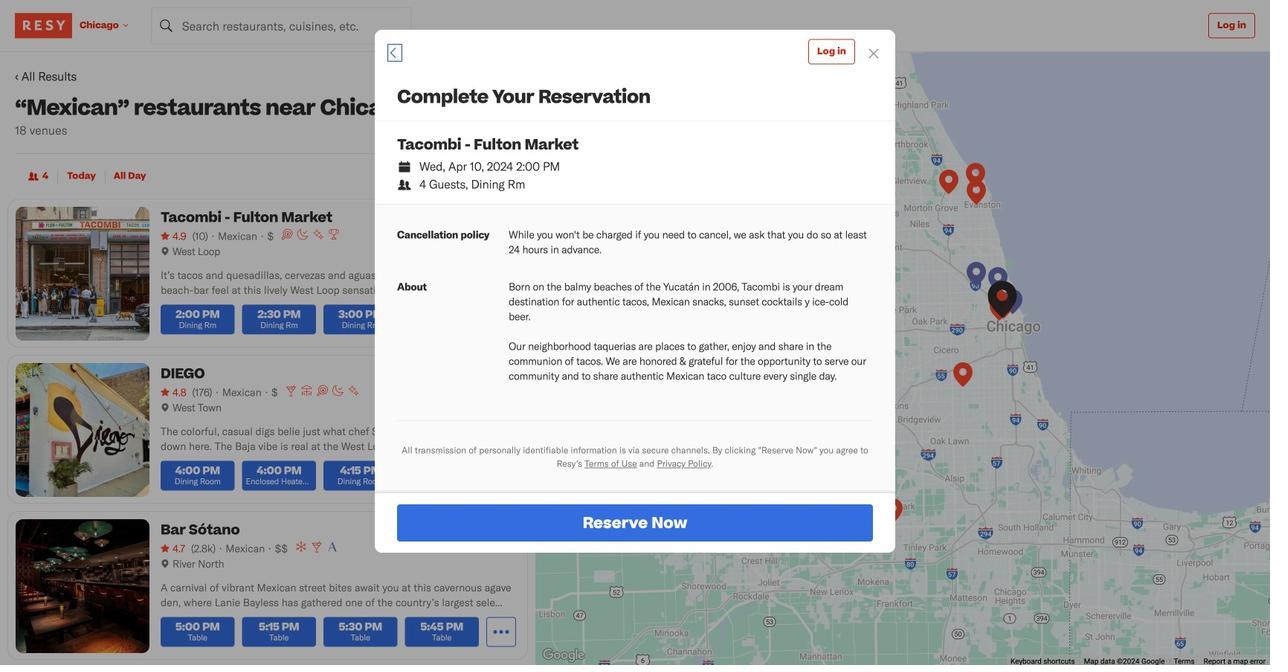 Task type: vqa. For each thing, say whether or not it's contained in the screenshot.
View more availability for Tacombi - Fulton Market image
yes



Task type: describe. For each thing, give the bounding box(es) containing it.
map region
[[536, 52, 1271, 665]]

Add Bar Sótano to favorites checkbox
[[498, 519, 520, 542]]

book with resy element
[[375, 30, 896, 553]]

Add Tacombi - Fulton Market to favorites checkbox
[[498, 207, 520, 229]]

new on resy image
[[348, 385, 360, 396]]

(2.8k) reviews element
[[191, 541, 216, 556]]

Add DIEGO to favorites checkbox
[[498, 363, 520, 385]]



Task type: locate. For each thing, give the bounding box(es) containing it.
10 reviews element
[[192, 228, 208, 243]]

google image
[[539, 646, 588, 665]]

4.9 out of 5 stars image
[[161, 228, 186, 243]]

4.8 out of 5 stars image
[[161, 385, 186, 400]]

176 reviews element
[[192, 385, 212, 400]]

4.7 out of 5 stars image
[[161, 541, 185, 556]]

view more availability for tacombi - fulton market image
[[506, 318, 509, 321]]



